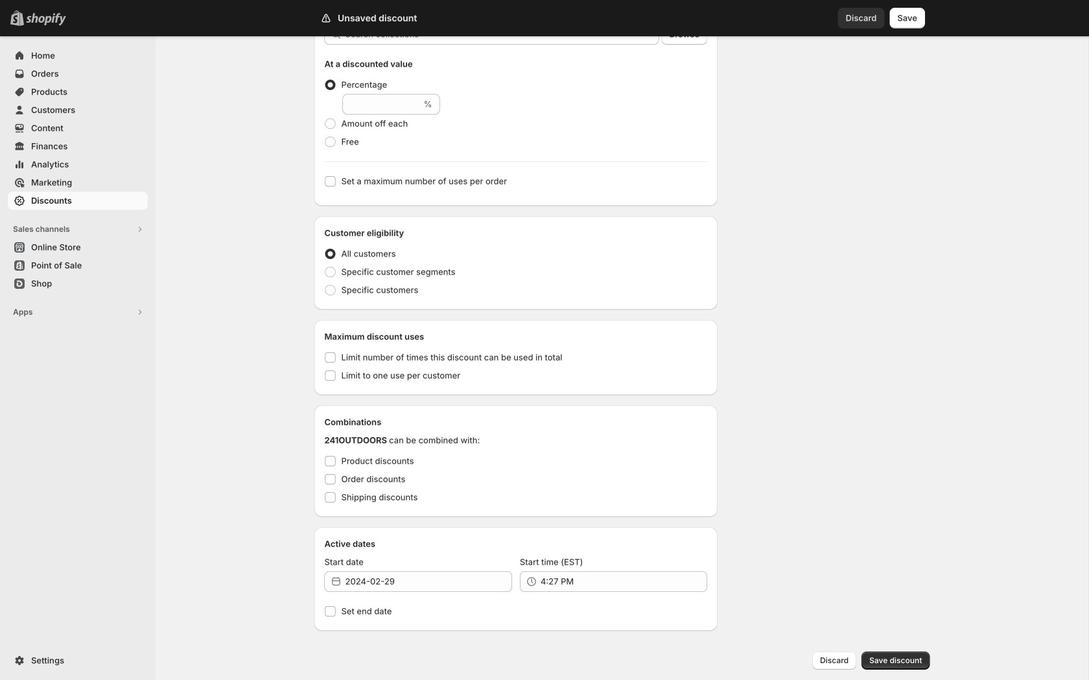 Task type: locate. For each thing, give the bounding box(es) containing it.
shopify image
[[26, 13, 66, 26]]

None text field
[[343, 94, 421, 115]]



Task type: describe. For each thing, give the bounding box(es) containing it.
Enter time text field
[[541, 572, 708, 593]]

Search collections text field
[[345, 24, 659, 45]]

YYYY-MM-DD text field
[[345, 572, 512, 593]]



